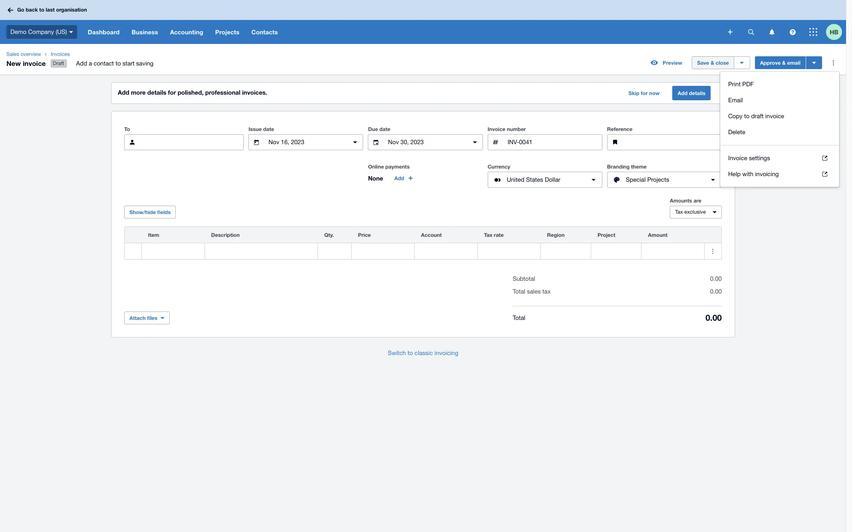 Task type: locate. For each thing, give the bounding box(es) containing it.
list box containing print pdf
[[720, 72, 839, 145]]

invoice settings link
[[720, 150, 839, 166]]

overview
[[21, 51, 41, 57]]

add for add details
[[678, 90, 688, 96]]

add for add
[[394, 175, 404, 181]]

invoicing inside list box
[[755, 171, 779, 177]]

date
[[263, 126, 274, 132], [379, 126, 390, 132]]

email
[[787, 60, 801, 66]]

accounting
[[170, 28, 203, 36]]

projects inside popup button
[[647, 176, 669, 183]]

2 & from the left
[[782, 60, 786, 66]]

invoicing down the settings
[[755, 171, 779, 177]]

more date options image
[[347, 134, 363, 150]]

2 list box from the top
[[720, 145, 839, 187]]

0 horizontal spatial invoicing
[[435, 350, 458, 356]]

& inside save & close 'button'
[[711, 60, 714, 66]]

0 vertical spatial projects
[[215, 28, 239, 36]]

draft
[[53, 60, 64, 66]]

for
[[168, 89, 176, 96], [641, 90, 648, 96]]

2 date from the left
[[379, 126, 390, 132]]

close
[[716, 60, 729, 66]]

add button
[[390, 172, 419, 185]]

company
[[28, 28, 54, 35]]

To text field
[[143, 135, 243, 150]]

& right save
[[711, 60, 714, 66]]

tax for tax rate
[[484, 232, 492, 238]]

go
[[17, 6, 24, 13]]

contact element
[[124, 134, 244, 150]]

1 vertical spatial 0.00
[[710, 288, 722, 295]]

professional
[[205, 89, 240, 96]]

0 horizontal spatial svg image
[[8, 7, 13, 13]]

business
[[132, 28, 158, 36]]

sales
[[527, 288, 541, 295]]

tax down amounts
[[675, 209, 683, 215]]

approve & email
[[760, 60, 801, 66]]

are
[[694, 197, 701, 204]]

show/hide fields button
[[124, 206, 176, 219]]

more line item options image
[[705, 243, 721, 259]]

1 date from the left
[[263, 126, 274, 132]]

1 horizontal spatial invoice
[[728, 155, 747, 161]]

tax inside 'popup button'
[[675, 209, 683, 215]]

invoices
[[51, 51, 70, 57]]

save & close
[[697, 60, 729, 66]]

contacts
[[251, 28, 278, 36]]

for left polished,
[[168, 89, 176, 96]]

preview button
[[646, 56, 687, 69]]

total down total sales tax
[[513, 314, 525, 321]]

contacts button
[[245, 20, 284, 44]]

due date
[[368, 126, 390, 132]]

& for close
[[711, 60, 714, 66]]

1 horizontal spatial projects
[[647, 176, 669, 183]]

group containing print pdf
[[720, 72, 839, 187]]

projects left contacts
[[215, 28, 239, 36]]

details left "close" icon
[[689, 90, 705, 96]]

navigation
[[82, 20, 722, 44]]

Quantity field
[[318, 244, 351, 259]]

add a contact to start saving
[[76, 60, 153, 67]]

tax left rate
[[484, 232, 492, 238]]

svg image
[[809, 28, 817, 36], [769, 29, 774, 35], [728, 30, 733, 34], [69, 31, 73, 33]]

0 horizontal spatial tax
[[484, 232, 492, 238]]

add for add more details for polished, professional invoices.
[[118, 89, 129, 96]]

& left email at the right of the page
[[782, 60, 786, 66]]

svg image right (us)
[[69, 31, 73, 33]]

0 vertical spatial total
[[513, 288, 525, 295]]

attach files
[[129, 315, 157, 321]]

item
[[148, 232, 159, 238]]

1 horizontal spatial invoicing
[[755, 171, 779, 177]]

go back to last organisation link
[[5, 3, 92, 17]]

to left last
[[39, 6, 44, 13]]

0.00
[[710, 275, 722, 282], [710, 288, 722, 295], [706, 313, 722, 323]]

1 horizontal spatial for
[[641, 90, 648, 96]]

group
[[720, 72, 839, 187]]

1 vertical spatial tax
[[484, 232, 492, 238]]

0 vertical spatial tax
[[675, 209, 683, 215]]

rate
[[494, 232, 504, 238]]

issue date
[[249, 126, 274, 132]]

sales overview link
[[3, 50, 44, 58]]

help
[[728, 171, 741, 177]]

add down the payments
[[394, 175, 404, 181]]

show/hide fields
[[129, 209, 171, 215]]

svg image up approve
[[769, 29, 774, 35]]

svg image inside go back to last organisation link
[[8, 7, 13, 13]]

region
[[547, 232, 565, 238]]

invoice settings
[[728, 155, 770, 161]]

show/hide
[[129, 209, 156, 215]]

add for add a contact to start saving
[[76, 60, 87, 67]]

accounting button
[[164, 20, 209, 44]]

projects inside dropdown button
[[215, 28, 239, 36]]

last
[[46, 6, 55, 13]]

print
[[728, 81, 741, 88]]

for left now at the right of page
[[641, 90, 648, 96]]

total sales tax
[[513, 288, 551, 295]]

0 vertical spatial invoicing
[[755, 171, 779, 177]]

tax inside invoice line item list element
[[484, 232, 492, 238]]

Amount field
[[642, 244, 704, 259]]

united
[[507, 176, 524, 183]]

attach
[[129, 315, 146, 321]]

1 horizontal spatial tax
[[675, 209, 683, 215]]

invoice up help
[[728, 155, 747, 161]]

invoice for invoice settings
[[728, 155, 747, 161]]

navigation containing dashboard
[[82, 20, 722, 44]]

tax
[[542, 288, 551, 295]]

to
[[124, 126, 130, 132]]

preview
[[663, 60, 682, 66]]

1 horizontal spatial &
[[782, 60, 786, 66]]

exclusive
[[684, 209, 706, 215]]

0.00 for subtotal
[[710, 275, 722, 282]]

delete button
[[720, 124, 839, 140]]

sales overview
[[6, 51, 41, 57]]

Price field
[[352, 244, 414, 259]]

svg image
[[8, 7, 13, 13], [748, 29, 754, 35], [790, 29, 796, 35]]

add right now at the right of page
[[678, 90, 688, 96]]

add
[[76, 60, 87, 67], [118, 89, 129, 96], [678, 90, 688, 96], [394, 175, 404, 181]]

description
[[211, 232, 240, 238]]

more line item options element
[[705, 227, 721, 243]]

Issue date text field
[[268, 135, 344, 150]]

list box
[[720, 72, 839, 145], [720, 145, 839, 187]]

date right issue
[[263, 126, 274, 132]]

to
[[39, 6, 44, 13], [116, 60, 121, 67], [744, 113, 750, 119], [408, 350, 413, 356]]

total down subtotal at the bottom right of the page
[[513, 288, 525, 295]]

0 vertical spatial invoice
[[488, 126, 505, 132]]

add left a
[[76, 60, 87, 67]]

invoicing inside button
[[435, 350, 458, 356]]

0 horizontal spatial date
[[263, 126, 274, 132]]

invoice down email button
[[765, 113, 784, 119]]

invoices link
[[47, 50, 160, 58]]

1 horizontal spatial details
[[689, 90, 705, 96]]

1 vertical spatial total
[[513, 314, 525, 321]]

list box containing invoice settings
[[720, 145, 839, 187]]

projects right special
[[647, 176, 669, 183]]

1 list box from the top
[[720, 72, 839, 145]]

&
[[711, 60, 714, 66], [782, 60, 786, 66]]

& inside approve & email button
[[782, 60, 786, 66]]

0 horizontal spatial &
[[711, 60, 714, 66]]

1 vertical spatial invoicing
[[435, 350, 458, 356]]

details
[[147, 89, 166, 96], [689, 90, 705, 96]]

details right the more
[[147, 89, 166, 96]]

to left start
[[116, 60, 121, 67]]

1 horizontal spatial invoice
[[765, 113, 784, 119]]

branding
[[607, 163, 630, 170]]

switch to classic invoicing button
[[381, 345, 465, 361]]

total for total
[[513, 314, 525, 321]]

invoice down overview
[[23, 59, 46, 67]]

saving
[[136, 60, 153, 67]]

polished,
[[178, 89, 204, 96]]

back
[[26, 6, 38, 13]]

0 vertical spatial invoice
[[23, 59, 46, 67]]

1 & from the left
[[711, 60, 714, 66]]

tax
[[675, 209, 683, 215], [484, 232, 492, 238]]

invoice left the number
[[488, 126, 505, 132]]

date for issue date
[[263, 126, 274, 132]]

none
[[368, 175, 383, 182]]

1 vertical spatial invoice
[[765, 113, 784, 119]]

1 horizontal spatial date
[[379, 126, 390, 132]]

svg image up close
[[728, 30, 733, 34]]

0 vertical spatial 0.00
[[710, 275, 722, 282]]

reference
[[607, 126, 633, 132]]

banner
[[0, 0, 846, 44]]

2 horizontal spatial svg image
[[790, 29, 796, 35]]

Invoice number text field
[[507, 135, 602, 150]]

& for email
[[782, 60, 786, 66]]

1 total from the top
[[513, 288, 525, 295]]

0 horizontal spatial invoice
[[488, 126, 505, 132]]

invoicing right classic
[[435, 350, 458, 356]]

date right due
[[379, 126, 390, 132]]

add left the more
[[118, 89, 129, 96]]

help with invoicing link
[[720, 166, 839, 182]]

2 total from the top
[[513, 314, 525, 321]]

skip for now button
[[624, 87, 664, 100]]

1 vertical spatial invoice
[[728, 155, 747, 161]]

united states dollar
[[507, 176, 560, 183]]

pdf
[[742, 81, 754, 88]]

navigation inside banner
[[82, 20, 722, 44]]

0 horizontal spatial projects
[[215, 28, 239, 36]]

dollar
[[545, 176, 560, 183]]

1 vertical spatial projects
[[647, 176, 669, 183]]

add more details for polished, professional invoices. status
[[111, 83, 735, 104]]

special
[[626, 176, 646, 183]]



Task type: vqa. For each thing, say whether or not it's contained in the screenshot.
Special
yes



Task type: describe. For each thing, give the bounding box(es) containing it.
switch
[[388, 350, 406, 356]]

date for due date
[[379, 126, 390, 132]]

with
[[742, 171, 753, 177]]

print pdf button
[[720, 76, 839, 92]]

2 vertical spatial 0.00
[[706, 313, 722, 323]]

online payments
[[368, 163, 410, 170]]

fields
[[157, 209, 171, 215]]

Reference text field
[[626, 135, 721, 150]]

contact
[[94, 60, 114, 67]]

email
[[728, 97, 743, 104]]

projects button
[[209, 20, 245, 44]]

new invoice
[[6, 59, 46, 67]]

0.00 for total sales tax
[[710, 288, 722, 295]]

dashboard
[[88, 28, 120, 36]]

tax exclusive
[[675, 209, 706, 215]]

more invoice options image
[[825, 55, 841, 71]]

1 horizontal spatial svg image
[[748, 29, 754, 35]]

to right switch
[[408, 350, 413, 356]]

files
[[147, 315, 157, 321]]

0 horizontal spatial invoice
[[23, 59, 46, 67]]

united states dollar button
[[488, 172, 602, 188]]

invoice number element
[[488, 134, 602, 150]]

invoice number
[[488, 126, 526, 132]]

amounts are
[[670, 197, 701, 204]]

help with invoicing
[[728, 171, 779, 177]]

hb button
[[826, 20, 846, 44]]

invoice inside button
[[765, 113, 784, 119]]

print pdf
[[728, 81, 754, 88]]

add more details for polished, professional invoices.
[[118, 89, 267, 96]]

sales
[[6, 51, 19, 57]]

issue
[[249, 126, 262, 132]]

account
[[421, 232, 442, 238]]

add details
[[678, 90, 705, 96]]

demo company (us)
[[10, 28, 67, 35]]

skip for now
[[629, 90, 660, 96]]

special projects button
[[607, 172, 722, 188]]

copy to draft invoice
[[728, 113, 784, 119]]

(us)
[[56, 28, 67, 35]]

svg image left hb
[[809, 28, 817, 36]]

attach files button
[[124, 312, 170, 324]]

qty.
[[324, 232, 334, 238]]

more date options image
[[467, 134, 483, 150]]

hb
[[830, 28, 838, 35]]

special projects
[[626, 176, 669, 183]]

add details button
[[672, 86, 711, 100]]

classic
[[415, 350, 433, 356]]

tax exclusive button
[[670, 206, 722, 219]]

draft
[[751, 113, 764, 119]]

approve & email button
[[755, 56, 806, 69]]

copy
[[728, 113, 743, 119]]

for inside button
[[641, 90, 648, 96]]

Description text field
[[205, 244, 317, 259]]

new
[[6, 59, 21, 67]]

payments
[[385, 163, 410, 170]]

business button
[[126, 20, 164, 44]]

save & close button
[[692, 56, 734, 69]]

copy to draft invoice button
[[720, 108, 839, 124]]

demo company (us) button
[[0, 20, 82, 44]]

start
[[122, 60, 134, 67]]

number
[[507, 126, 526, 132]]

due
[[368, 126, 378, 132]]

switch to classic invoicing
[[388, 350, 458, 356]]

invoices.
[[242, 89, 267, 96]]

project
[[598, 232, 615, 238]]

total for total sales tax
[[513, 288, 525, 295]]

now
[[649, 90, 660, 96]]

more
[[131, 89, 146, 96]]

amounts
[[670, 197, 692, 204]]

tax for tax exclusive
[[675, 209, 683, 215]]

dashboard link
[[82, 20, 126, 44]]

tax rate
[[484, 232, 504, 238]]

invoice line item list element
[[124, 227, 722, 260]]

invoice for invoice number
[[488, 126, 505, 132]]

details inside button
[[689, 90, 705, 96]]

states
[[526, 176, 543, 183]]

Due date text field
[[387, 135, 464, 150]]

demo
[[10, 28, 26, 35]]

svg image inside demo company (us) popup button
[[69, 31, 73, 33]]

0 horizontal spatial details
[[147, 89, 166, 96]]

organisation
[[56, 6, 87, 13]]

currency
[[488, 163, 510, 170]]

settings
[[749, 155, 770, 161]]

close image
[[717, 84, 733, 100]]

subtotal
[[513, 275, 535, 282]]

go back to last organisation
[[17, 6, 87, 13]]

to left draft
[[744, 113, 750, 119]]

delete
[[728, 129, 745, 135]]

online
[[368, 163, 384, 170]]

email button
[[720, 92, 839, 108]]

save
[[697, 60, 709, 66]]

banner containing hb
[[0, 0, 846, 44]]

0 horizontal spatial for
[[168, 89, 176, 96]]



